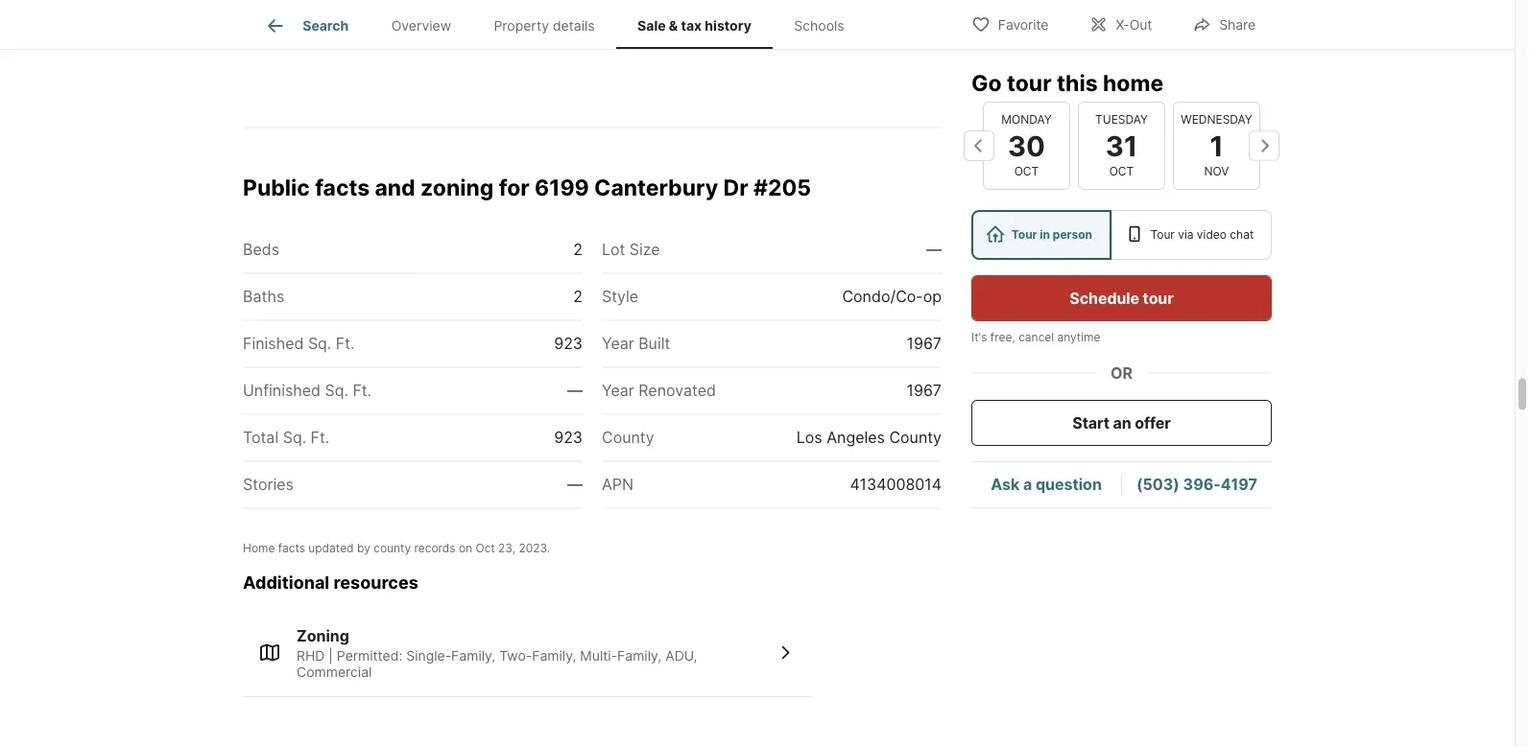 Task type: vqa. For each thing, say whether or not it's contained in the screenshot.
'—' for Size
yes



Task type: describe. For each thing, give the bounding box(es) containing it.
.
[[547, 542, 550, 556]]

396-
[[1183, 476, 1221, 494]]

oct for 31
[[1109, 165, 1134, 179]]

year for year renovated
[[602, 382, 634, 401]]

stories
[[243, 476, 294, 495]]

offer
[[1135, 414, 1171, 432]]

start
[[1073, 414, 1110, 432]]

property
[[494, 18, 549, 34]]

ask
[[991, 476, 1020, 494]]

county
[[374, 542, 411, 556]]

rhd
[[297, 648, 325, 665]]

multi-
[[580, 648, 617, 665]]

out
[[1130, 17, 1152, 33]]

tour in person option
[[971, 210, 1111, 260]]

beds
[[243, 241, 279, 260]]

1 family, from the left
[[451, 648, 496, 665]]

share
[[1219, 17, 1256, 33]]

nov
[[1204, 165, 1229, 179]]

1967 for year built
[[907, 335, 942, 354]]

updated
[[308, 542, 354, 556]]

1 county from the left
[[602, 429, 654, 448]]

$149,468
[[501, 18, 570, 37]]

public
[[243, 175, 310, 202]]

records
[[414, 542, 456, 556]]

chat
[[1230, 228, 1254, 242]]

op
[[923, 288, 942, 307]]

or
[[1111, 364, 1133, 383]]

x-
[[1116, 17, 1130, 33]]

tour for tour via video chat
[[1150, 228, 1175, 242]]

zoning
[[420, 175, 494, 202]]

tour via video chat option
[[1111, 210, 1272, 260]]

home
[[1103, 69, 1164, 96]]

home facts updated by county records on oct 23, 2023 .
[[243, 542, 550, 556]]

a
[[1023, 476, 1032, 494]]

zoning
[[297, 627, 349, 646]]

x-out
[[1116, 17, 1152, 33]]

tour for tour in person
[[1012, 228, 1037, 242]]

2 for beds
[[573, 241, 583, 260]]

go
[[971, 69, 1002, 96]]

1
[[1210, 129, 1224, 162]]

two-
[[499, 648, 532, 665]]

this
[[1057, 69, 1098, 96]]

ft. for finished sq. ft.
[[336, 335, 355, 354]]

go tour this home
[[971, 69, 1164, 96]]

unfinished
[[243, 382, 321, 401]]

resources
[[333, 573, 418, 594]]

$2,731
[[321, 18, 370, 37]]

adu,
[[665, 648, 697, 665]]

23,
[[498, 542, 516, 556]]

schedule tour
[[1070, 289, 1174, 308]]

share button
[[1176, 4, 1272, 44]]

3 family, from the left
[[617, 648, 662, 665]]

cancel
[[1019, 331, 1054, 345]]

2 vertical spatial —
[[567, 476, 583, 495]]

finished sq. ft.
[[243, 335, 355, 354]]

anytime
[[1057, 331, 1100, 345]]

next image
[[1249, 130, 1280, 161]]

renovated
[[639, 382, 716, 401]]

#205
[[754, 175, 811, 202]]

(503) 396-4197
[[1137, 476, 1258, 494]]

home
[[243, 542, 275, 556]]

favorite
[[998, 17, 1049, 33]]

year for year built
[[602, 335, 634, 354]]

condo/co-op
[[842, 288, 942, 307]]

free,
[[991, 331, 1015, 345]]

x-out button
[[1073, 4, 1169, 44]]

(503)
[[1137, 476, 1180, 494]]

wednesday
[[1181, 113, 1252, 126]]

unfinished sq. ft.
[[243, 382, 371, 401]]

$88,960
[[626, 18, 687, 37]]

via
[[1178, 228, 1194, 242]]

start an offer button
[[971, 400, 1272, 446]]

sale
[[637, 18, 666, 34]]

built
[[639, 335, 670, 354]]

total sq. ft.
[[243, 429, 329, 448]]

additional
[[243, 573, 329, 594]]

— for size
[[926, 241, 942, 260]]

by
[[357, 542, 370, 556]]

923 for total sq. ft.
[[554, 429, 583, 448]]

tuesday
[[1095, 113, 1148, 126]]



Task type: locate. For each thing, give the bounding box(es) containing it.
apn
[[602, 476, 634, 495]]

zoning rhd | permitted: single-family, two-family, multi-family, adu, commercial
[[297, 627, 697, 681]]

2 2 from the top
[[573, 288, 583, 307]]

ft. for total sq. ft.
[[311, 429, 329, 448]]

— left apn
[[567, 476, 583, 495]]

0 vertical spatial 1967
[[907, 335, 942, 354]]

1 vertical spatial sq.
[[325, 382, 348, 401]]

1 vertical spatial 1967
[[907, 382, 942, 401]]

&
[[669, 18, 678, 34]]

county
[[602, 429, 654, 448], [889, 429, 942, 448]]

30
[[1008, 129, 1045, 162]]

schedule tour button
[[971, 276, 1272, 322]]

baths
[[243, 288, 284, 307]]

commercial
[[297, 665, 372, 681]]

oct
[[1014, 165, 1039, 179], [1109, 165, 1134, 179], [476, 542, 495, 556]]

2 left the style
[[573, 288, 583, 307]]

list box containing tour in person
[[971, 210, 1272, 260]]

4197
[[1221, 476, 1258, 494]]

1 horizontal spatial oct
[[1014, 165, 1039, 179]]

oct right on
[[476, 542, 495, 556]]

sq. for finished
[[308, 335, 331, 354]]

previous image
[[964, 130, 994, 161]]

dr
[[723, 175, 748, 202]]

1 2 from the top
[[573, 241, 583, 260]]

on
[[459, 542, 472, 556]]

0 vertical spatial 2
[[573, 241, 583, 260]]

it's free, cancel anytime
[[971, 331, 1100, 345]]

overview
[[391, 18, 451, 34]]

0 horizontal spatial facts
[[278, 542, 305, 556]]

county up apn
[[602, 429, 654, 448]]

los
[[797, 429, 822, 448]]

1 vertical spatial 2
[[573, 288, 583, 307]]

oct inside the tuesday 31 oct
[[1109, 165, 1134, 179]]

1 horizontal spatial family,
[[532, 648, 576, 665]]

oct for 30
[[1014, 165, 1039, 179]]

video
[[1197, 228, 1227, 242]]

canterbury
[[594, 175, 718, 202]]

— left year renovated in the left bottom of the page
[[567, 382, 583, 401]]

$238,428
[[763, 18, 833, 37]]

1 vertical spatial year
[[602, 382, 634, 401]]

1 horizontal spatial tour
[[1143, 289, 1174, 308]]

— for sq.
[[567, 382, 583, 401]]

2 923 from the top
[[554, 429, 583, 448]]

tour in person
[[1012, 228, 1092, 242]]

tour right schedule
[[1143, 289, 1174, 308]]

ft. up unfinished sq. ft.
[[336, 335, 355, 354]]

wednesday 1 nov
[[1181, 113, 1252, 179]]

2 1967 from the top
[[907, 382, 942, 401]]

search
[[303, 18, 349, 34]]

None button
[[983, 102, 1070, 190], [1078, 102, 1165, 190], [1173, 102, 1260, 190], [983, 102, 1070, 190], [1078, 102, 1165, 190], [1173, 102, 1260, 190]]

0 horizontal spatial oct
[[476, 542, 495, 556]]

list box
[[971, 210, 1272, 260]]

oct down "31"
[[1109, 165, 1134, 179]]

schools tab
[[773, 3, 866, 49]]

family, left multi-
[[532, 648, 576, 665]]

1 vertical spatial tour
[[1143, 289, 1174, 308]]

2008
[[243, 18, 281, 37]]

question
[[1036, 476, 1102, 494]]

favorite button
[[955, 4, 1065, 44]]

tour
[[1007, 69, 1052, 96], [1143, 289, 1174, 308]]

ask a question
[[991, 476, 1102, 494]]

2023
[[519, 542, 547, 556]]

monday 30 oct
[[1002, 113, 1052, 179]]

4134008014
[[850, 476, 942, 495]]

single-
[[406, 648, 451, 665]]

2 left lot
[[573, 241, 583, 260]]

923 for finished sq. ft.
[[554, 335, 583, 354]]

and
[[375, 175, 415, 202]]

an
[[1113, 414, 1131, 432]]

county up 4134008014
[[889, 429, 942, 448]]

1 horizontal spatial tour
[[1150, 228, 1175, 242]]

schools
[[794, 18, 844, 34]]

0 horizontal spatial tour
[[1007, 69, 1052, 96]]

ft. down unfinished sq. ft.
[[311, 429, 329, 448]]

year down year built
[[602, 382, 634, 401]]

details
[[553, 18, 595, 34]]

1 horizontal spatial county
[[889, 429, 942, 448]]

year
[[602, 335, 634, 354], [602, 382, 634, 401]]

1 vertical spatial 923
[[554, 429, 583, 448]]

2 horizontal spatial oct
[[1109, 165, 1134, 179]]

facts for and
[[315, 175, 370, 202]]

tab list
[[243, 0, 881, 49]]

angeles
[[827, 429, 885, 448]]

1 year from the top
[[602, 335, 634, 354]]

in
[[1040, 228, 1050, 242]]

ft. down finished sq. ft.
[[353, 382, 371, 401]]

1 vertical spatial ft.
[[353, 382, 371, 401]]

— up the op
[[926, 241, 942, 260]]

0 vertical spatial ft.
[[336, 335, 355, 354]]

1967 up los angeles county
[[907, 382, 942, 401]]

0 vertical spatial sq.
[[308, 335, 331, 354]]

—
[[926, 241, 942, 260], [567, 382, 583, 401], [567, 476, 583, 495]]

1 tour from the left
[[1012, 228, 1037, 242]]

tour left in
[[1012, 228, 1037, 242]]

tour up the monday
[[1007, 69, 1052, 96]]

year left built
[[602, 335, 634, 354]]

finished
[[243, 335, 304, 354]]

tour for go
[[1007, 69, 1052, 96]]

2 tour from the left
[[1150, 228, 1175, 242]]

tab list containing search
[[243, 0, 881, 49]]

permitted:
[[337, 648, 403, 665]]

0 horizontal spatial tour
[[1012, 228, 1037, 242]]

0 vertical spatial —
[[926, 241, 942, 260]]

year renovated
[[602, 382, 716, 401]]

2 horizontal spatial family,
[[617, 648, 662, 665]]

lot
[[602, 241, 625, 260]]

sale & tax history
[[637, 18, 752, 34]]

sq. right finished
[[308, 335, 331, 354]]

style
[[602, 288, 638, 307]]

6199
[[535, 175, 589, 202]]

0 horizontal spatial county
[[602, 429, 654, 448]]

property details
[[494, 18, 595, 34]]

2 year from the top
[[602, 382, 634, 401]]

sq. for total
[[283, 429, 306, 448]]

2 vertical spatial sq.
[[283, 429, 306, 448]]

person
[[1053, 228, 1092, 242]]

facts for updated
[[278, 542, 305, 556]]

2 family, from the left
[[532, 648, 576, 665]]

1967 for year renovated
[[907, 382, 942, 401]]

sq. right unfinished
[[325, 382, 348, 401]]

2 vertical spatial ft.
[[311, 429, 329, 448]]

tour
[[1012, 228, 1037, 242], [1150, 228, 1175, 242]]

sq.
[[308, 335, 331, 354], [325, 382, 348, 401], [283, 429, 306, 448]]

condo/co-
[[842, 288, 923, 307]]

it's
[[971, 331, 987, 345]]

2 for baths
[[573, 288, 583, 307]]

(503) 396-4197 link
[[1137, 476, 1258, 494]]

tour left via
[[1150, 228, 1175, 242]]

los angeles county
[[797, 429, 942, 448]]

property details tab
[[473, 3, 616, 49]]

1967 down the op
[[907, 335, 942, 354]]

total
[[243, 429, 279, 448]]

family, left adu,
[[617, 648, 662, 665]]

1 vertical spatial facts
[[278, 542, 305, 556]]

ft. for unfinished sq. ft.
[[353, 382, 371, 401]]

923
[[554, 335, 583, 354], [554, 429, 583, 448]]

ft.
[[336, 335, 355, 354], [353, 382, 371, 401], [311, 429, 329, 448]]

for
[[499, 175, 530, 202]]

1 1967 from the top
[[907, 335, 942, 354]]

sq. for unfinished
[[325, 382, 348, 401]]

size
[[630, 241, 660, 260]]

0 vertical spatial 923
[[554, 335, 583, 354]]

overview tab
[[370, 3, 473, 49]]

additional resources
[[243, 573, 418, 594]]

oct down 30
[[1014, 165, 1039, 179]]

year built
[[602, 335, 670, 354]]

tax
[[681, 18, 702, 34]]

0 horizontal spatial family,
[[451, 648, 496, 665]]

ask a question link
[[991, 476, 1102, 494]]

0 vertical spatial facts
[[315, 175, 370, 202]]

0 vertical spatial year
[[602, 335, 634, 354]]

sale & tax history tab
[[616, 3, 773, 49]]

1 horizontal spatial facts
[[315, 175, 370, 202]]

family, left 'two-'
[[451, 648, 496, 665]]

sq. right 'total'
[[283, 429, 306, 448]]

search link
[[264, 14, 349, 37]]

family,
[[451, 648, 496, 665], [532, 648, 576, 665], [617, 648, 662, 665]]

1 vertical spatial —
[[567, 382, 583, 401]]

facts right home
[[278, 542, 305, 556]]

facts
[[315, 175, 370, 202], [278, 542, 305, 556]]

oct inside "monday 30 oct"
[[1014, 165, 1039, 179]]

1 923 from the top
[[554, 335, 583, 354]]

tour for schedule
[[1143, 289, 1174, 308]]

tour inside the schedule tour 'button'
[[1143, 289, 1174, 308]]

2 county from the left
[[889, 429, 942, 448]]

0 vertical spatial tour
[[1007, 69, 1052, 96]]

history
[[705, 18, 752, 34]]

facts left and
[[315, 175, 370, 202]]

public facts and zoning for 6199 canterbury dr #205
[[243, 175, 811, 202]]



